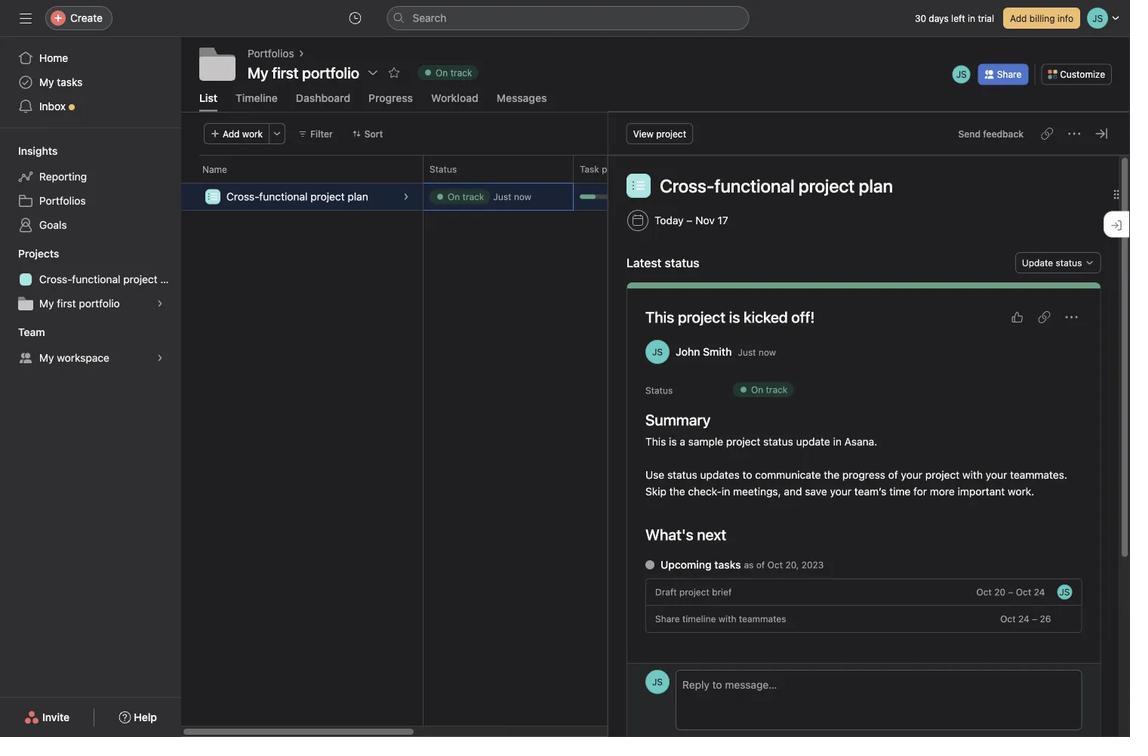 Task type: locate. For each thing, give the bounding box(es) containing it.
0 horizontal spatial with
[[719, 614, 737, 624]]

teammates
[[739, 614, 786, 624]]

my down team
[[39, 352, 54, 364]]

– left 26
[[1032, 614, 1038, 624]]

portfolios link up "my first portfolio"
[[248, 45, 294, 62]]

plan inside cross-functional project plan button
[[859, 175, 893, 196]]

see details, my workspace image
[[156, 354, 165, 363]]

just now
[[494, 191, 532, 202]]

status right update
[[1056, 257, 1082, 268]]

your up for
[[901, 469, 923, 481]]

1 horizontal spatial status
[[646, 385, 673, 396]]

of right as
[[756, 560, 765, 570]]

view project button
[[627, 123, 693, 144], [627, 123, 693, 144]]

now
[[514, 191, 532, 202], [759, 347, 776, 357]]

js button
[[646, 670, 670, 694]]

add
[[1011, 13, 1028, 23], [223, 128, 240, 139]]

meetings,
[[733, 485, 781, 498]]

2 this from the top
[[646, 435, 666, 448]]

track inside cross-functional project plan main content
[[766, 384, 788, 395]]

portfolios up "my first portfolio"
[[248, 47, 294, 60]]

customize button
[[1042, 64, 1113, 85]]

portfolios
[[248, 47, 294, 60], [39, 195, 86, 207]]

timeline
[[236, 91, 278, 104]]

project inside cross-functional project plan button
[[799, 175, 855, 196]]

0 vertical spatial cross-functional project plan link
[[227, 188, 368, 205]]

list image
[[633, 180, 645, 192], [208, 192, 218, 201]]

cross-functional project plan inside cell
[[227, 190, 368, 203]]

is left kicked
[[729, 308, 740, 326]]

add left work
[[223, 128, 240, 139]]

0 horizontal spatial now
[[514, 191, 532, 202]]

1 horizontal spatial in
[[833, 435, 842, 448]]

create button
[[45, 6, 113, 30]]

0 vertical spatial progress
[[602, 164, 640, 174]]

0 horizontal spatial status
[[667, 469, 697, 481]]

2 horizontal spatial –
[[1032, 614, 1038, 624]]

cross-functional project plan link inside cell
[[227, 188, 368, 205]]

filter button
[[292, 123, 340, 144]]

this project is kicked off! link
[[646, 308, 815, 326]]

functional up portfolio
[[72, 273, 120, 286]]

on track up 'this is a sample project status update in asana.'
[[751, 384, 788, 395]]

status inside use status updates to communicate the progress of your project with your teammates. skip the check-in meetings, and save your team's time for more important work.
[[667, 469, 697, 481]]

this down the latest status
[[646, 308, 674, 326]]

1 horizontal spatial just
[[738, 347, 756, 357]]

track inside cell
[[463, 191, 484, 202]]

the
[[824, 469, 840, 481], [670, 485, 685, 498]]

2 horizontal spatial cross-functional project plan
[[660, 175, 893, 196]]

0 vertical spatial track
[[451, 67, 472, 78]]

functional
[[715, 175, 795, 196], [259, 190, 308, 203], [72, 273, 120, 286]]

cross- inside projects element
[[39, 273, 72, 286]]

cross-functional project plan
[[660, 175, 893, 196], [227, 190, 368, 203], [39, 273, 181, 286]]

show dropdown menu image
[[1069, 128, 1081, 140]]

history image
[[349, 12, 361, 24]]

1 horizontal spatial cross-functional project plan link
[[227, 188, 368, 205]]

my tasks link
[[9, 70, 172, 94]]

in left asana.
[[833, 435, 842, 448]]

24
[[1034, 587, 1045, 597], [1019, 614, 1030, 624]]

0 horizontal spatial 24
[[1019, 614, 1030, 624]]

0 horizontal spatial functional
[[72, 273, 120, 286]]

update
[[796, 435, 830, 448]]

on down john smith just now
[[751, 384, 764, 395]]

show options image
[[367, 66, 379, 79]]

update status
[[1022, 257, 1082, 268]]

2 vertical spatial on track
[[751, 384, 788, 395]]

my tasks
[[39, 76, 83, 88]]

on track inside cell
[[448, 191, 484, 202]]

cross- up first
[[39, 273, 72, 286]]

2 vertical spatial status
[[667, 469, 697, 481]]

share inside "button"
[[998, 69, 1022, 80]]

hide sidebar image
[[20, 12, 32, 24]]

1 vertical spatial of
[[756, 560, 765, 570]]

add left billing
[[1011, 13, 1028, 23]]

1 vertical spatial list image
[[208, 192, 218, 201]]

1 horizontal spatial list image
[[633, 180, 645, 192]]

share inside cross-functional project plan main content
[[655, 614, 680, 624]]

invite button
[[14, 704, 79, 731]]

1 vertical spatial cross-functional project plan link
[[9, 267, 181, 292]]

functional inside projects element
[[72, 273, 120, 286]]

1 horizontal spatial cross-
[[227, 190, 259, 203]]

2 horizontal spatial in
[[968, 13, 976, 23]]

cross-functional project plan inside projects element
[[39, 273, 181, 286]]

1 vertical spatial on
[[448, 191, 460, 202]]

1 horizontal spatial progress
[[843, 469, 886, 481]]

with up important
[[963, 469, 983, 481]]

0 vertical spatial status
[[1056, 257, 1082, 268]]

home link
[[9, 46, 172, 70]]

cross- inside button
[[660, 175, 715, 196]]

0 horizontal spatial –
[[687, 214, 693, 226]]

insights element
[[0, 137, 181, 240]]

1 horizontal spatial status
[[763, 435, 794, 448]]

cross- up today – nov 17
[[660, 175, 715, 196]]

1 horizontal spatial 24
[[1034, 587, 1045, 597]]

0 vertical spatial this
[[646, 308, 674, 326]]

functional inside cell
[[259, 190, 308, 203]]

cross-functional project plan inside button
[[660, 175, 893, 196]]

my inside 'link'
[[39, 297, 54, 310]]

row up the just now
[[181, 155, 959, 183]]

search
[[413, 12, 447, 24]]

functional up 17
[[715, 175, 795, 196]]

on inside main content
[[751, 384, 764, 395]]

0 vertical spatial on
[[436, 67, 448, 78]]

row down task
[[181, 182, 959, 183]]

workload link
[[431, 91, 479, 111]]

cross- inside cell
[[227, 190, 259, 203]]

on right details image
[[448, 191, 460, 202]]

status up "summary"
[[646, 385, 673, 396]]

cross-functional project plan down filter dropdown button
[[227, 190, 368, 203]]

customize
[[1061, 69, 1106, 80]]

projects element
[[0, 240, 181, 319]]

the up save
[[824, 469, 840, 481]]

0 horizontal spatial cross-
[[39, 273, 72, 286]]

on up workload
[[436, 67, 448, 78]]

cross-functional project plan link up portfolio
[[9, 267, 181, 292]]

sort
[[365, 128, 383, 139]]

functional down more actions icon
[[259, 190, 308, 203]]

track for cell containing on track
[[463, 191, 484, 202]]

cross-functional project plan main content
[[621, 155, 1101, 737]]

cross-functional project plan link down filter dropdown button
[[227, 188, 368, 205]]

portfolios link down reporting
[[9, 189, 172, 213]]

your up important
[[986, 469, 1008, 481]]

on track inside popup button
[[436, 67, 472, 78]]

1 vertical spatial –
[[1008, 587, 1014, 597]]

track inside popup button
[[451, 67, 472, 78]]

with
[[963, 469, 983, 481], [719, 614, 737, 624]]

oct left 20
[[977, 587, 992, 597]]

with down brief
[[719, 614, 737, 624]]

my workspace
[[39, 352, 109, 364]]

on track inside cross-functional project plan main content
[[751, 384, 788, 395]]

project
[[657, 128, 687, 139], [799, 175, 855, 196], [311, 190, 345, 203], [123, 273, 158, 286], [678, 308, 726, 326], [726, 435, 761, 448], [926, 469, 960, 481], [680, 587, 710, 597]]

on track up workload
[[436, 67, 472, 78]]

share up the feedback
[[998, 69, 1022, 80]]

draft
[[655, 587, 677, 597]]

0 horizontal spatial just
[[494, 191, 512, 202]]

20
[[995, 587, 1006, 597]]

0 horizontal spatial of
[[756, 560, 765, 570]]

plan inside projects element
[[160, 273, 181, 286]]

17
[[718, 214, 728, 226]]

add inside button
[[1011, 13, 1028, 23]]

0 vertical spatial with
[[963, 469, 983, 481]]

1 horizontal spatial portfolios
[[248, 47, 294, 60]]

0 horizontal spatial plan
[[160, 273, 181, 286]]

share down draft
[[655, 614, 680, 624]]

my first portfolio
[[248, 63, 360, 81]]

track up workload
[[451, 67, 472, 78]]

0 horizontal spatial progress
[[602, 164, 640, 174]]

my inside teams element
[[39, 352, 54, 364]]

of inside upcoming tasks as of oct 20, 2023
[[756, 560, 765, 570]]

on track left the just now
[[448, 191, 484, 202]]

1 row from the top
[[181, 155, 959, 183]]

portfolios link
[[248, 45, 294, 62], [9, 189, 172, 213]]

is left a
[[669, 435, 677, 448]]

0 horizontal spatial list image
[[208, 192, 218, 201]]

oct right 20
[[1016, 587, 1032, 597]]

0 vertical spatial of
[[889, 469, 898, 481]]

this left a
[[646, 435, 666, 448]]

status
[[430, 164, 457, 174], [646, 385, 673, 396]]

for
[[914, 485, 927, 498]]

1 vertical spatial this
[[646, 435, 666, 448]]

add inside "button"
[[223, 128, 240, 139]]

of up the time
[[889, 469, 898, 481]]

2 horizontal spatial functional
[[715, 175, 795, 196]]

insights button
[[0, 144, 58, 159]]

task
[[580, 164, 600, 174]]

2 vertical spatial track
[[766, 384, 788, 395]]

progress
[[602, 164, 640, 174], [843, 469, 886, 481]]

oct 24 – 26
[[1001, 614, 1051, 624]]

0 vertical spatial list image
[[633, 180, 645, 192]]

track up 'this is a sample project status update in asana.'
[[766, 384, 788, 395]]

the right skip at the bottom of the page
[[670, 485, 685, 498]]

more actions image
[[1066, 311, 1078, 323]]

1 vertical spatial is
[[669, 435, 677, 448]]

asana.
[[845, 435, 878, 448]]

0 horizontal spatial share
[[655, 614, 680, 624]]

0 horizontal spatial add
[[223, 128, 240, 139]]

– right 20
[[1008, 587, 1014, 597]]

project inside use status updates to communicate the progress of your project with your teammates. skip the check-in meetings, and save your team's time for more important work.
[[926, 469, 960, 481]]

0 vertical spatial the
[[824, 469, 840, 481]]

view
[[633, 128, 654, 139]]

0 vertical spatial share
[[998, 69, 1022, 80]]

track left the just now
[[463, 191, 484, 202]]

progress up the "team's"
[[843, 469, 886, 481]]

status inside cross-functional project plan main content
[[646, 385, 673, 396]]

1 vertical spatial the
[[670, 485, 685, 498]]

status right use
[[667, 469, 697, 481]]

cross-functional project plan link inside projects element
[[9, 267, 181, 292]]

just inside cell
[[494, 191, 512, 202]]

row
[[181, 155, 959, 183], [181, 182, 959, 183]]

just inside john smith just now
[[738, 347, 756, 357]]

my for my first portfolio
[[248, 63, 269, 81]]

my up timeline
[[248, 63, 269, 81]]

0 horizontal spatial status
[[430, 164, 457, 174]]

status up communicate
[[763, 435, 794, 448]]

0 vertical spatial portfolios link
[[248, 45, 294, 62]]

1 vertical spatial just
[[738, 347, 756, 357]]

24 up 26
[[1034, 587, 1045, 597]]

progress right task
[[602, 164, 640, 174]]

functional inside button
[[715, 175, 795, 196]]

1 vertical spatial add
[[223, 128, 240, 139]]

1 vertical spatial progress
[[843, 469, 886, 481]]

1 vertical spatial status
[[763, 435, 794, 448]]

2 horizontal spatial cross-
[[660, 175, 715, 196]]

0 horizontal spatial portfolios link
[[9, 189, 172, 213]]

in down updates
[[722, 485, 730, 498]]

billing
[[1030, 13, 1056, 23]]

0 vertical spatial now
[[514, 191, 532, 202]]

today
[[655, 214, 684, 226]]

my for my first portfolio
[[39, 297, 54, 310]]

list image inside the cross-functional project plan cell
[[208, 192, 218, 201]]

2 vertical spatial –
[[1032, 614, 1038, 624]]

time
[[890, 485, 911, 498]]

1 this from the top
[[646, 308, 674, 326]]

2023
[[802, 560, 824, 570]]

my left first
[[39, 297, 54, 310]]

1 vertical spatial status
[[646, 385, 673, 396]]

in right the left
[[968, 13, 976, 23]]

list image down task progress
[[633, 180, 645, 192]]

check-
[[688, 485, 722, 498]]

plan inside the cross-functional project plan cell
[[348, 190, 368, 203]]

2 horizontal spatial status
[[1056, 257, 1082, 268]]

– left nov
[[687, 214, 693, 226]]

brief
[[712, 587, 732, 597]]

0 vertical spatial on track
[[436, 67, 472, 78]]

track
[[451, 67, 472, 78], [463, 191, 484, 202], [766, 384, 788, 395]]

oct left 20,
[[768, 560, 783, 570]]

cross-functional project plan cell
[[181, 183, 424, 211]]

help
[[134, 711, 157, 724]]

24 left 26
[[1019, 614, 1030, 624]]

my inside global element
[[39, 76, 54, 88]]

share for share timeline with teammates
[[655, 614, 680, 624]]

2 vertical spatial on
[[751, 384, 764, 395]]

1 horizontal spatial functional
[[259, 190, 308, 203]]

0 vertical spatial in
[[968, 13, 976, 23]]

on track for cell containing on track
[[448, 191, 484, 202]]

js
[[957, 69, 967, 80], [652, 347, 663, 357], [1060, 587, 1070, 597], [652, 677, 663, 687]]

1 horizontal spatial now
[[759, 347, 776, 357]]

0 vertical spatial –
[[687, 214, 693, 226]]

send feedback button
[[952, 123, 1031, 144]]

add to starred image
[[388, 66, 400, 79]]

0 vertical spatial add
[[1011, 13, 1028, 23]]

work
[[242, 128, 263, 139]]

2 horizontal spatial plan
[[859, 175, 893, 196]]

list image down name
[[208, 192, 218, 201]]

status down workload link
[[430, 164, 457, 174]]

cross-functional project plan row
[[181, 183, 959, 211]]

add for add work
[[223, 128, 240, 139]]

my first portfolio link
[[9, 292, 172, 316]]

cell
[[423, 183, 574, 211]]

your right save
[[830, 485, 852, 498]]

1 vertical spatial portfolios link
[[9, 189, 172, 213]]

1 horizontal spatial cross-functional project plan
[[227, 190, 368, 203]]

0 horizontal spatial portfolios
[[39, 195, 86, 207]]

status inside popup button
[[1056, 257, 1082, 268]]

share for share
[[998, 69, 1022, 80]]

1 vertical spatial share
[[655, 614, 680, 624]]

just
[[494, 191, 512, 202], [738, 347, 756, 357]]

0 horizontal spatial is
[[669, 435, 677, 448]]

1 vertical spatial portfolios
[[39, 195, 86, 207]]

1 horizontal spatial is
[[729, 308, 740, 326]]

js inside button
[[652, 677, 663, 687]]

1 horizontal spatial –
[[1008, 587, 1014, 597]]

inbox
[[39, 100, 66, 113]]

on track
[[436, 67, 472, 78], [448, 191, 484, 202], [751, 384, 788, 395]]

1 vertical spatial track
[[463, 191, 484, 202]]

1 horizontal spatial with
[[963, 469, 983, 481]]

cross-functional project plan up 17
[[660, 175, 893, 196]]

john
[[676, 345, 700, 358]]

list image inside cross-functional project plan button
[[633, 180, 645, 192]]

0 vertical spatial just
[[494, 191, 512, 202]]

cross- down name
[[227, 190, 259, 203]]

0 horizontal spatial in
[[722, 485, 730, 498]]

cross-functional project plan up portfolio
[[39, 273, 181, 286]]

status for update
[[1056, 257, 1082, 268]]

teammates.
[[1010, 469, 1068, 481]]

on
[[436, 67, 448, 78], [448, 191, 460, 202], [751, 384, 764, 395]]

0 horizontal spatial cross-functional project plan
[[39, 273, 181, 286]]

first portfolio
[[272, 63, 360, 81]]

2 vertical spatial in
[[722, 485, 730, 498]]

search list box
[[387, 6, 750, 30]]

portfolios down reporting
[[39, 195, 86, 207]]

on inside cell
[[448, 191, 460, 202]]

functional for the cross-functional project plan link inside projects element
[[72, 273, 120, 286]]

kicked
[[744, 308, 788, 326]]

on inside popup button
[[436, 67, 448, 78]]

smith
[[703, 345, 732, 358]]

updates
[[700, 469, 740, 481]]

messages
[[497, 91, 547, 104]]

1 horizontal spatial plan
[[348, 190, 368, 203]]

1 vertical spatial now
[[759, 347, 776, 357]]

draft project brief
[[655, 587, 732, 597]]

my left tasks
[[39, 76, 54, 88]]

this for this is a sample project status update in asana.
[[646, 435, 666, 448]]

0 horizontal spatial cross-functional project plan link
[[9, 267, 181, 292]]

create
[[70, 12, 103, 24]]

1 horizontal spatial add
[[1011, 13, 1028, 23]]



Task type: describe. For each thing, give the bounding box(es) containing it.
1 vertical spatial in
[[833, 435, 842, 448]]

2 row from the top
[[181, 182, 959, 183]]

cell containing on track
[[423, 183, 574, 211]]

functional for cross-functional project plan button
[[715, 175, 795, 196]]

insights
[[18, 145, 58, 157]]

a
[[680, 435, 686, 448]]

workspace
[[57, 352, 109, 364]]

team button
[[0, 325, 45, 340]]

workload
[[431, 91, 479, 104]]

send feedback link
[[959, 123, 1024, 144]]

list
[[199, 91, 218, 104]]

dashboard
[[296, 91, 351, 104]]

in inside use status updates to communicate the progress of your project with your teammates. skip the check-in meetings, and save your team's time for more important work.
[[722, 485, 730, 498]]

feedback
[[984, 128, 1024, 139]]

global element
[[0, 37, 181, 128]]

teams element
[[0, 319, 181, 373]]

on for cell containing on track
[[448, 191, 460, 202]]

add for add billing info
[[1011, 13, 1028, 23]]

of inside use status updates to communicate the progress of your project with your teammates. skip the check-in meetings, and save your team's time for more important work.
[[889, 469, 898, 481]]

upcoming tasks
[[661, 558, 741, 571]]

0 vertical spatial portfolios
[[248, 47, 294, 60]]

more
[[930, 485, 955, 498]]

home
[[39, 52, 68, 64]]

oct 20 – oct 24
[[977, 587, 1045, 597]]

progress inside use status updates to communicate the progress of your project with your teammates. skip the check-in meetings, and save your team's time for more important work.
[[843, 469, 886, 481]]

this project is kicked off!
[[646, 308, 815, 326]]

task progress
[[580, 164, 640, 174]]

days
[[929, 13, 949, 23]]

this is a sample project status update in asana.
[[646, 435, 878, 448]]

on track for on track popup button
[[436, 67, 472, 78]]

plan for the cross-functional project plan link inside projects element
[[160, 273, 181, 286]]

timeline
[[683, 614, 716, 624]]

john smith link
[[676, 345, 732, 358]]

skip
[[646, 485, 667, 498]]

list link
[[199, 91, 218, 111]]

project inside projects element
[[123, 273, 158, 286]]

status for use
[[667, 469, 697, 481]]

to
[[743, 469, 752, 481]]

search button
[[387, 6, 750, 30]]

team
[[18, 326, 45, 338]]

john smith just now
[[676, 345, 776, 358]]

1 horizontal spatial your
[[901, 469, 923, 481]]

0 likes. click to like this task image
[[1011, 311, 1023, 323]]

share button
[[979, 64, 1029, 85]]

projects
[[18, 247, 59, 260]]

filter
[[311, 128, 333, 139]]

name
[[202, 164, 227, 174]]

portfolio
[[79, 297, 120, 310]]

off!
[[792, 308, 815, 326]]

goals
[[39, 219, 67, 231]]

update
[[1022, 257, 1054, 268]]

on track button
[[411, 62, 485, 83]]

1 horizontal spatial the
[[824, 469, 840, 481]]

today – nov 17
[[655, 214, 728, 226]]

cross- for cross-functional project plan button
[[660, 175, 715, 196]]

view project
[[633, 128, 687, 139]]

and
[[784, 485, 802, 498]]

my first portfolio
[[39, 297, 120, 310]]

my for my workspace
[[39, 352, 54, 364]]

trial
[[978, 13, 995, 23]]

plan for cross-functional project plan button
[[859, 175, 893, 196]]

summary
[[646, 411, 711, 429]]

0 horizontal spatial the
[[670, 485, 685, 498]]

on for on track popup button
[[436, 67, 448, 78]]

20,
[[786, 560, 799, 570]]

communicate
[[755, 469, 821, 481]]

26
[[1040, 614, 1051, 624]]

cross- for the cross-functional project plan link inside projects element
[[39, 273, 72, 286]]

30 days left in trial
[[915, 13, 995, 23]]

– for oct 24
[[1032, 614, 1038, 624]]

share timeline with teammates
[[655, 614, 786, 624]]

now inside john smith just now
[[759, 347, 776, 357]]

projects button
[[0, 246, 59, 261]]

0 vertical spatial is
[[729, 308, 740, 326]]

details image
[[402, 192, 411, 201]]

upcoming tasks as of oct 20, 2023
[[661, 558, 824, 571]]

– for oct 20
[[1008, 587, 1014, 597]]

add billing info button
[[1004, 8, 1081, 29]]

close details image
[[1096, 128, 1108, 140]]

sort button
[[346, 123, 390, 144]]

left
[[952, 13, 966, 23]]

dashboard link
[[296, 91, 351, 111]]

what's next
[[646, 526, 727, 543]]

this for this project is kicked off!
[[646, 308, 674, 326]]

1 horizontal spatial portfolios link
[[248, 45, 294, 62]]

tasks
[[57, 76, 83, 88]]

cross-functional project plan dialog
[[609, 112, 1131, 737]]

more actions image
[[273, 129, 282, 138]]

30
[[915, 13, 927, 23]]

project inside the cross-functional project plan cell
[[311, 190, 345, 203]]

timeline link
[[236, 91, 278, 111]]

as
[[744, 560, 754, 570]]

0 horizontal spatial your
[[830, 485, 852, 498]]

track for on track popup button
[[451, 67, 472, 78]]

progress link
[[369, 91, 413, 111]]

with inside use status updates to communicate the progress of your project with your teammates. skip the check-in meetings, and save your team's time for more important work.
[[963, 469, 983, 481]]

see details, my first portfolio image
[[156, 299, 165, 308]]

copy link image
[[1042, 128, 1054, 140]]

portfolios inside 'insights' element
[[39, 195, 86, 207]]

0 vertical spatial 24
[[1034, 587, 1045, 597]]

reporting link
[[9, 165, 172, 189]]

cross-functional project plan button
[[627, 174, 1101, 198]]

oct down oct 20 – oct 24 on the bottom right of page
[[1001, 614, 1016, 624]]

my for my tasks
[[39, 76, 54, 88]]

nov
[[696, 214, 715, 226]]

add work
[[223, 128, 263, 139]]

reporting
[[39, 170, 87, 183]]

add work button
[[204, 123, 270, 144]]

send feedback
[[959, 128, 1024, 139]]

my workspace link
[[9, 346, 172, 370]]

row containing name
[[181, 155, 959, 183]]

use status updates to communicate the progress of your project with your teammates. skip the check-in meetings, and save your team's time for more important work.
[[646, 469, 1071, 498]]

2 horizontal spatial your
[[986, 469, 1008, 481]]

copy link image
[[1039, 311, 1051, 323]]

1 vertical spatial with
[[719, 614, 737, 624]]

sample
[[688, 435, 723, 448]]

important
[[958, 485, 1005, 498]]

help button
[[109, 704, 167, 731]]

add billing info
[[1011, 13, 1074, 23]]

now inside cell
[[514, 191, 532, 202]]

use
[[646, 469, 665, 481]]

1 vertical spatial 24
[[1019, 614, 1030, 624]]

invite
[[42, 711, 70, 724]]

oct inside upcoming tasks as of oct 20, 2023
[[768, 560, 783, 570]]



Task type: vqa. For each thing, say whether or not it's contained in the screenshot.
Testing inside the "Projects" element
no



